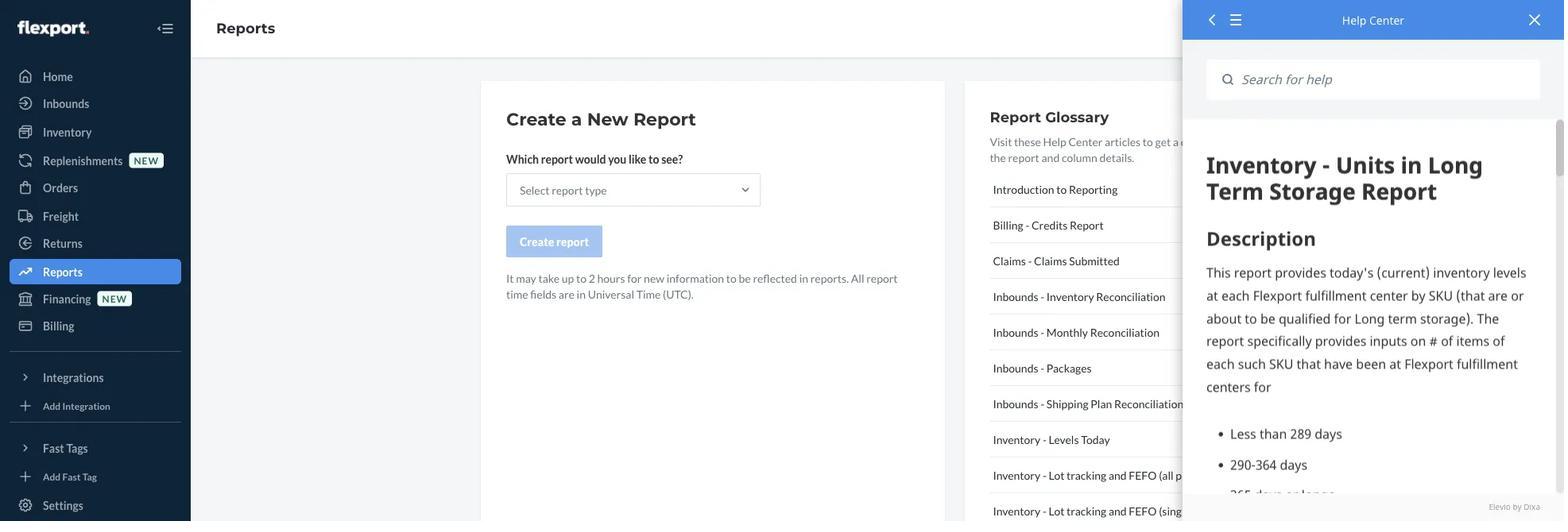 Task type: describe. For each thing, give the bounding box(es) containing it.
settings
[[43, 499, 83, 512]]

1 horizontal spatial report
[[990, 108, 1041, 126]]

inventory for inventory
[[43, 125, 92, 139]]

for
[[627, 271, 642, 285]]

it
[[506, 271, 514, 285]]

close navigation image
[[156, 19, 175, 38]]

help center
[[1342, 12, 1404, 27]]

inventory - lot tracking and fefo (all products) button
[[990, 458, 1249, 494]]

integrations
[[43, 371, 104, 384]]

monthly
[[1047, 325, 1088, 339]]

would
[[575, 152, 606, 166]]

flexport logo image
[[17, 21, 89, 37]]

(all
[[1159, 469, 1174, 482]]

elevio by dixa link
[[1206, 502, 1540, 513]]

fields
[[530, 287, 556, 301]]

inventory for inventory - lot tracking and fefo (single product)
[[993, 504, 1040, 518]]

new for financing
[[102, 293, 127, 304]]

create for create report
[[520, 235, 554, 248]]

reports inside reports "link"
[[43, 265, 82, 279]]

freight link
[[10, 203, 181, 229]]

articles
[[1105, 135, 1141, 148]]

inbounds - monthly reconciliation button
[[990, 315, 1249, 350]]

settings link
[[10, 493, 181, 518]]

financing
[[43, 292, 91, 306]]

inbounds - inventory reconciliation button
[[990, 279, 1249, 315]]

orders link
[[10, 175, 181, 200]]

returns link
[[10, 230, 181, 256]]

fast inside dropdown button
[[43, 441, 64, 455]]

to inside "button"
[[1057, 182, 1067, 196]]

add fast tag link
[[10, 467, 181, 486]]

all
[[851, 271, 864, 285]]

inbounds - packages button
[[990, 350, 1249, 386]]

inventory link
[[10, 119, 181, 145]]

introduction to reporting
[[993, 182, 1118, 196]]

packages
[[1047, 361, 1092, 375]]

lot for inventory - lot tracking and fefo (single product)
[[1049, 504, 1064, 518]]

inventory - lot tracking and fefo (single product)
[[993, 504, 1190, 521]]

information
[[667, 271, 724, 285]]

- for inventory - lot tracking and fefo (single product)
[[1043, 504, 1046, 518]]

lot for inventory - lot tracking and fefo (all products)
[[1049, 469, 1064, 482]]

integration
[[62, 400, 110, 412]]

are
[[559, 287, 575, 301]]

the
[[990, 151, 1006, 164]]

1 claims from the left
[[993, 254, 1026, 267]]

inbounds - packages
[[993, 361, 1092, 375]]

- for claims - claims submitted
[[1028, 254, 1032, 267]]

reports.
[[810, 271, 849, 285]]

report inside the visit these help center articles to get a description of the report and column details.
[[1008, 151, 1039, 164]]

which
[[506, 152, 539, 166]]

- for billing - credits report
[[1026, 218, 1029, 232]]

select report type
[[520, 183, 607, 197]]

inventory for inventory - lot tracking and fefo (all products)
[[993, 469, 1040, 482]]

inbounds for inbounds - packages
[[993, 361, 1038, 375]]

billing - credits report button
[[990, 207, 1249, 243]]

inbounds for inbounds - shipping plan reconciliation
[[993, 397, 1038, 410]]

reconciliation for inbounds - inventory reconciliation
[[1096, 290, 1166, 303]]

add for add integration
[[43, 400, 61, 412]]

and for inventory - lot tracking and fefo (single product)
[[1109, 504, 1127, 518]]

(utc).
[[663, 287, 694, 301]]

it may take up to 2 hours for new information to be reflected in reports. all report time fields are in universal time (utc).
[[506, 271, 898, 301]]

credits
[[1032, 218, 1068, 232]]

inbounds link
[[10, 91, 181, 116]]

to inside the visit these help center articles to get a description of the report and column details.
[[1143, 135, 1153, 148]]

fefo for (single
[[1129, 504, 1157, 518]]

tag
[[82, 471, 97, 482]]

today
[[1081, 433, 1110, 446]]

0 horizontal spatial a
[[571, 108, 582, 130]]

elevio
[[1489, 502, 1511, 513]]

new
[[587, 108, 628, 130]]

type
[[585, 183, 607, 197]]

- for inventory - lot tracking and fefo (all products)
[[1043, 469, 1046, 482]]

0 horizontal spatial reports link
[[10, 259, 181, 285]]

see?
[[661, 152, 683, 166]]

reconciliation for inbounds - monthly reconciliation
[[1090, 325, 1160, 339]]

report for create report
[[556, 235, 589, 248]]

- for inbounds - packages
[[1041, 361, 1044, 375]]

fast tags button
[[10, 436, 181, 461]]

billing - credits report
[[993, 218, 1104, 232]]

create report
[[520, 235, 589, 248]]

tags
[[66, 441, 88, 455]]

2
[[589, 271, 595, 285]]

report inside it may take up to 2 hours for new information to be reflected in reports. all report time fields are in universal time (utc).
[[866, 271, 898, 285]]

home link
[[10, 64, 181, 89]]

to left 2
[[576, 271, 586, 285]]

take
[[538, 271, 560, 285]]

integrations button
[[10, 365, 181, 390]]

plan
[[1091, 397, 1112, 410]]

select
[[520, 183, 550, 197]]

get
[[1155, 135, 1171, 148]]

report glossary
[[990, 108, 1109, 126]]

report for create a new report
[[633, 108, 696, 130]]

time
[[506, 287, 528, 301]]

reporting
[[1069, 182, 1118, 196]]

elevio by dixa
[[1489, 502, 1540, 513]]

visit
[[990, 135, 1012, 148]]

billing for billing
[[43, 319, 74, 333]]

claims - claims submitted
[[993, 254, 1120, 267]]



Task type: vqa. For each thing, say whether or not it's contained in the screenshot.
"-" in Inventory - Lot Tracking And Fefo (All Products) button
yes



Task type: locate. For each thing, give the bounding box(es) containing it.
report for select report type
[[552, 183, 583, 197]]

add left integration
[[43, 400, 61, 412]]

1 vertical spatial reconciliation
[[1090, 325, 1160, 339]]

up
[[562, 271, 574, 285]]

reports link
[[216, 20, 275, 37], [10, 259, 181, 285]]

and down inventory - lot tracking and fefo (all products) 'button'
[[1109, 504, 1127, 518]]

and left column
[[1042, 151, 1060, 164]]

1 vertical spatial in
[[577, 287, 586, 301]]

1 fefo from the top
[[1129, 469, 1157, 482]]

- inside inventory - lot tracking and fefo (single product)
[[1043, 504, 1046, 518]]

help down report glossary at top
[[1043, 135, 1066, 148]]

1 horizontal spatial reports
[[216, 20, 275, 37]]

time
[[636, 287, 661, 301]]

and
[[1042, 151, 1060, 164], [1109, 469, 1127, 482], [1109, 504, 1127, 518]]

reports
[[216, 20, 275, 37], [43, 265, 82, 279]]

fefo inside 'button'
[[1129, 469, 1157, 482]]

inbounds - shipping plan reconciliation
[[993, 397, 1184, 410]]

create a new report
[[506, 108, 696, 130]]

new inside it may take up to 2 hours for new information to be reflected in reports. all report time fields are in universal time (utc).
[[644, 271, 664, 285]]

products)
[[1176, 469, 1222, 482]]

to right like
[[649, 152, 659, 166]]

create report button
[[506, 226, 602, 258]]

- inside inventory - lot tracking and fefo (all products) 'button'
[[1043, 469, 1046, 482]]

inbounds up "inbounds - packages"
[[993, 325, 1038, 339]]

these
[[1014, 135, 1041, 148]]

- for inbounds - monthly reconciliation
[[1041, 325, 1044, 339]]

tracking
[[1067, 469, 1106, 482], [1067, 504, 1106, 518]]

center
[[1369, 12, 1404, 27], [1069, 135, 1103, 148]]

1 vertical spatial reports
[[43, 265, 82, 279]]

freight
[[43, 209, 79, 223]]

new up time
[[644, 271, 664, 285]]

description
[[1181, 135, 1236, 148]]

1 vertical spatial help
[[1043, 135, 1066, 148]]

1 vertical spatial and
[[1109, 469, 1127, 482]]

new for replenishments
[[134, 155, 159, 166]]

fast left tags
[[43, 441, 64, 455]]

2 fefo from the top
[[1129, 504, 1157, 518]]

returns
[[43, 236, 83, 250]]

report inside button
[[556, 235, 589, 248]]

in left reports. at the right of the page
[[799, 271, 808, 285]]

report down reporting
[[1070, 218, 1104, 232]]

to left get
[[1143, 135, 1153, 148]]

add fast tag
[[43, 471, 97, 482]]

inventory inside inventory - lot tracking and fefo (single product)
[[993, 504, 1040, 518]]

Search search field
[[1233, 60, 1540, 100]]

tracking for (single
[[1067, 504, 1106, 518]]

1 vertical spatial a
[[1173, 135, 1179, 148]]

inbounds for inbounds - inventory reconciliation
[[993, 290, 1038, 303]]

fast
[[43, 441, 64, 455], [62, 471, 81, 482]]

- inside inventory - levels today button
[[1043, 433, 1046, 446]]

inbounds - shipping plan reconciliation button
[[990, 386, 1249, 422]]

a inside the visit these help center articles to get a description of the report and column details.
[[1173, 135, 1179, 148]]

- inside claims - claims submitted button
[[1028, 254, 1032, 267]]

1 vertical spatial fefo
[[1129, 504, 1157, 518]]

add integration link
[[10, 397, 181, 416]]

report right all
[[866, 271, 898, 285]]

- for inbounds - inventory reconciliation
[[1041, 290, 1044, 303]]

fast tags
[[43, 441, 88, 455]]

report
[[1008, 151, 1039, 164], [541, 152, 573, 166], [552, 183, 583, 197], [556, 235, 589, 248], [866, 271, 898, 285]]

inbounds down "inbounds - packages"
[[993, 397, 1038, 410]]

inventory inside button
[[1047, 290, 1094, 303]]

lot inside 'button'
[[1049, 469, 1064, 482]]

be
[[739, 271, 751, 285]]

0 horizontal spatial reports
[[43, 265, 82, 279]]

of
[[1238, 135, 1248, 148]]

1 horizontal spatial billing
[[993, 218, 1023, 232]]

by
[[1513, 502, 1522, 513]]

to left be
[[726, 271, 737, 285]]

0 vertical spatial create
[[506, 108, 566, 130]]

1 vertical spatial tracking
[[1067, 504, 1106, 518]]

2 add from the top
[[43, 471, 61, 482]]

0 vertical spatial a
[[571, 108, 582, 130]]

inventory inside 'button'
[[993, 469, 1040, 482]]

fefo inside inventory - lot tracking and fefo (single product)
[[1129, 504, 1157, 518]]

tracking for (all
[[1067, 469, 1106, 482]]

and inside the visit these help center articles to get a description of the report and column details.
[[1042, 151, 1060, 164]]

0 vertical spatial in
[[799, 271, 808, 285]]

add
[[43, 400, 61, 412], [43, 471, 61, 482]]

0 vertical spatial reports
[[216, 20, 275, 37]]

lot
[[1049, 469, 1064, 482], [1049, 504, 1064, 518]]

- inside inbounds - packages button
[[1041, 361, 1044, 375]]

1 vertical spatial fast
[[62, 471, 81, 482]]

introduction
[[993, 182, 1054, 196]]

1 vertical spatial reports link
[[10, 259, 181, 285]]

- for inbounds - shipping plan reconciliation
[[1041, 397, 1044, 410]]

in
[[799, 271, 808, 285], [577, 287, 586, 301]]

fefo left (all
[[1129, 469, 1157, 482]]

fefo left (single
[[1129, 504, 1157, 518]]

and up inventory - lot tracking and fefo (single product) button at the bottom right of page
[[1109, 469, 1127, 482]]

billing
[[993, 218, 1023, 232], [43, 319, 74, 333]]

and inside inventory - lot tracking and fefo (single product)
[[1109, 504, 1127, 518]]

2 vertical spatial and
[[1109, 504, 1127, 518]]

help inside the visit these help center articles to get a description of the report and column details.
[[1043, 135, 1066, 148]]

reconciliation down claims - claims submitted button
[[1096, 290, 1166, 303]]

hours
[[597, 271, 625, 285]]

a right get
[[1173, 135, 1179, 148]]

0 vertical spatial reports link
[[216, 20, 275, 37]]

1 vertical spatial center
[[1069, 135, 1103, 148]]

report for billing - credits report
[[1070, 218, 1104, 232]]

dixa
[[1524, 502, 1540, 513]]

column
[[1062, 151, 1097, 164]]

lot inside inventory - lot tracking and fefo (single product)
[[1049, 504, 1064, 518]]

0 horizontal spatial report
[[633, 108, 696, 130]]

0 horizontal spatial in
[[577, 287, 586, 301]]

- inside "inbounds - inventory reconciliation" button
[[1041, 290, 1044, 303]]

0 vertical spatial new
[[134, 155, 159, 166]]

inventory for inventory - levels today
[[993, 433, 1040, 446]]

a left new
[[571, 108, 582, 130]]

create up may
[[520, 235, 554, 248]]

in right 'are'
[[577, 287, 586, 301]]

home
[[43, 70, 73, 83]]

tracking inside inventory - lot tracking and fefo (single product)
[[1067, 504, 1106, 518]]

create for create a new report
[[506, 108, 566, 130]]

1 horizontal spatial claims
[[1034, 254, 1067, 267]]

1 vertical spatial billing
[[43, 319, 74, 333]]

introduction to reporting button
[[990, 172, 1249, 207]]

billing for billing - credits report
[[993, 218, 1023, 232]]

(single
[[1159, 504, 1190, 518]]

like
[[629, 152, 646, 166]]

universal
[[588, 287, 634, 301]]

reconciliation down "inbounds - inventory reconciliation" button
[[1090, 325, 1160, 339]]

2 tracking from the top
[[1067, 504, 1106, 518]]

1 vertical spatial lot
[[1049, 504, 1064, 518]]

reflected
[[753, 271, 797, 285]]

report for which report would you like to see?
[[541, 152, 573, 166]]

tracking inside inventory - lot tracking and fefo (all products) 'button'
[[1067, 469, 1106, 482]]

1 lot from the top
[[1049, 469, 1064, 482]]

tracking down inventory - lot tracking and fefo (all products)
[[1067, 504, 1106, 518]]

0 vertical spatial fast
[[43, 441, 64, 455]]

and inside 'button'
[[1109, 469, 1127, 482]]

2 vertical spatial reconciliation
[[1114, 397, 1184, 410]]

claims
[[993, 254, 1026, 267], [1034, 254, 1067, 267]]

report left the type
[[552, 183, 583, 197]]

inventory - lot tracking and fefo (all products)
[[993, 469, 1222, 482]]

reconciliation inside inbounds - shipping plan reconciliation button
[[1114, 397, 1184, 410]]

inbounds down home at top
[[43, 97, 89, 110]]

report down these on the right of the page
[[1008, 151, 1039, 164]]

inbounds
[[43, 97, 89, 110], [993, 290, 1038, 303], [993, 325, 1038, 339], [993, 361, 1038, 375], [993, 397, 1038, 410]]

create inside button
[[520, 235, 554, 248]]

to
[[1143, 135, 1153, 148], [649, 152, 659, 166], [1057, 182, 1067, 196], [576, 271, 586, 285], [726, 271, 737, 285]]

help up search search box
[[1342, 12, 1366, 27]]

0 vertical spatial add
[[43, 400, 61, 412]]

1 horizontal spatial reports link
[[216, 20, 275, 37]]

1 horizontal spatial a
[[1173, 135, 1179, 148]]

report inside button
[[1070, 218, 1104, 232]]

inbounds down claims - claims submitted
[[993, 290, 1038, 303]]

0 vertical spatial fefo
[[1129, 469, 1157, 482]]

which report would you like to see?
[[506, 152, 683, 166]]

1 vertical spatial create
[[520, 235, 554, 248]]

report up see?
[[633, 108, 696, 130]]

2 claims from the left
[[1034, 254, 1067, 267]]

report up up
[[556, 235, 589, 248]]

new up orders link
[[134, 155, 159, 166]]

1 horizontal spatial help
[[1342, 12, 1366, 27]]

reconciliation inside inbounds - monthly reconciliation button
[[1090, 325, 1160, 339]]

2 lot from the top
[[1049, 504, 1064, 518]]

0 horizontal spatial center
[[1069, 135, 1103, 148]]

- inside inbounds - monthly reconciliation button
[[1041, 325, 1044, 339]]

center up column
[[1069, 135, 1103, 148]]

inbounds left packages
[[993, 361, 1038, 375]]

2 horizontal spatial report
[[1070, 218, 1104, 232]]

0 horizontal spatial new
[[102, 293, 127, 304]]

lot down the inventory - levels today
[[1049, 469, 1064, 482]]

inventory - levels today button
[[990, 422, 1249, 458]]

may
[[516, 271, 536, 285]]

- inside billing - credits report button
[[1026, 218, 1029, 232]]

inbounds for inbounds
[[43, 97, 89, 110]]

- inside inbounds - shipping plan reconciliation button
[[1041, 397, 1044, 410]]

1 tracking from the top
[[1067, 469, 1106, 482]]

fast left the "tag"
[[62, 471, 81, 482]]

2 vertical spatial new
[[102, 293, 127, 304]]

0 vertical spatial billing
[[993, 218, 1023, 232]]

new up billing link
[[102, 293, 127, 304]]

0 vertical spatial and
[[1042, 151, 1060, 164]]

you
[[608, 152, 626, 166]]

1 vertical spatial add
[[43, 471, 61, 482]]

0 vertical spatial center
[[1369, 12, 1404, 27]]

0 vertical spatial reconciliation
[[1096, 290, 1166, 303]]

visit these help center articles to get a description of the report and column details.
[[990, 135, 1248, 164]]

add for add fast tag
[[43, 471, 61, 482]]

tracking down today
[[1067, 469, 1106, 482]]

- for inventory - levels today
[[1043, 433, 1046, 446]]

to left reporting
[[1057, 182, 1067, 196]]

levels
[[1049, 433, 1079, 446]]

reconciliation down inbounds - packages button
[[1114, 397, 1184, 410]]

add integration
[[43, 400, 110, 412]]

billing down financing
[[43, 319, 74, 333]]

fefo for (all
[[1129, 469, 1157, 482]]

billing link
[[10, 313, 181, 339]]

1 horizontal spatial center
[[1369, 12, 1404, 27]]

0 vertical spatial lot
[[1049, 469, 1064, 482]]

report up select report type
[[541, 152, 573, 166]]

orders
[[43, 181, 78, 194]]

glossary
[[1045, 108, 1109, 126]]

inventory - levels today
[[993, 433, 1110, 446]]

1 vertical spatial new
[[644, 271, 664, 285]]

replenishments
[[43, 154, 123, 167]]

billing inside billing link
[[43, 319, 74, 333]]

inbounds inside button
[[993, 325, 1038, 339]]

details.
[[1100, 151, 1134, 164]]

1 horizontal spatial in
[[799, 271, 808, 285]]

0 horizontal spatial help
[[1043, 135, 1066, 148]]

create up which
[[506, 108, 566, 130]]

reconciliation inside "inbounds - inventory reconciliation" button
[[1096, 290, 1166, 303]]

report up these on the right of the page
[[990, 108, 1041, 126]]

0 horizontal spatial billing
[[43, 319, 74, 333]]

billing inside billing - credits report button
[[993, 218, 1023, 232]]

billing down introduction
[[993, 218, 1023, 232]]

0 horizontal spatial claims
[[993, 254, 1026, 267]]

1 add from the top
[[43, 400, 61, 412]]

shipping
[[1047, 397, 1088, 410]]

0 vertical spatial tracking
[[1067, 469, 1106, 482]]

claims - claims submitted button
[[990, 243, 1249, 279]]

2 horizontal spatial new
[[644, 271, 664, 285]]

submitted
[[1069, 254, 1120, 267]]

reconciliation
[[1096, 290, 1166, 303], [1090, 325, 1160, 339], [1114, 397, 1184, 410]]

center up search search box
[[1369, 12, 1404, 27]]

inbounds - monthly reconciliation
[[993, 325, 1160, 339]]

help
[[1342, 12, 1366, 27], [1043, 135, 1066, 148]]

inbounds for inbounds - monthly reconciliation
[[993, 325, 1038, 339]]

claims down the billing - credits report
[[993, 254, 1026, 267]]

center inside the visit these help center articles to get a description of the report and column details.
[[1069, 135, 1103, 148]]

lot down inventory - lot tracking and fefo (all products)
[[1049, 504, 1064, 518]]

claims down credits
[[1034, 254, 1067, 267]]

add up settings
[[43, 471, 61, 482]]

0 vertical spatial help
[[1342, 12, 1366, 27]]

and for inventory - lot tracking and fefo (all products)
[[1109, 469, 1127, 482]]

inventory - lot tracking and fefo (single product) button
[[990, 494, 1249, 521]]

1 horizontal spatial new
[[134, 155, 159, 166]]



